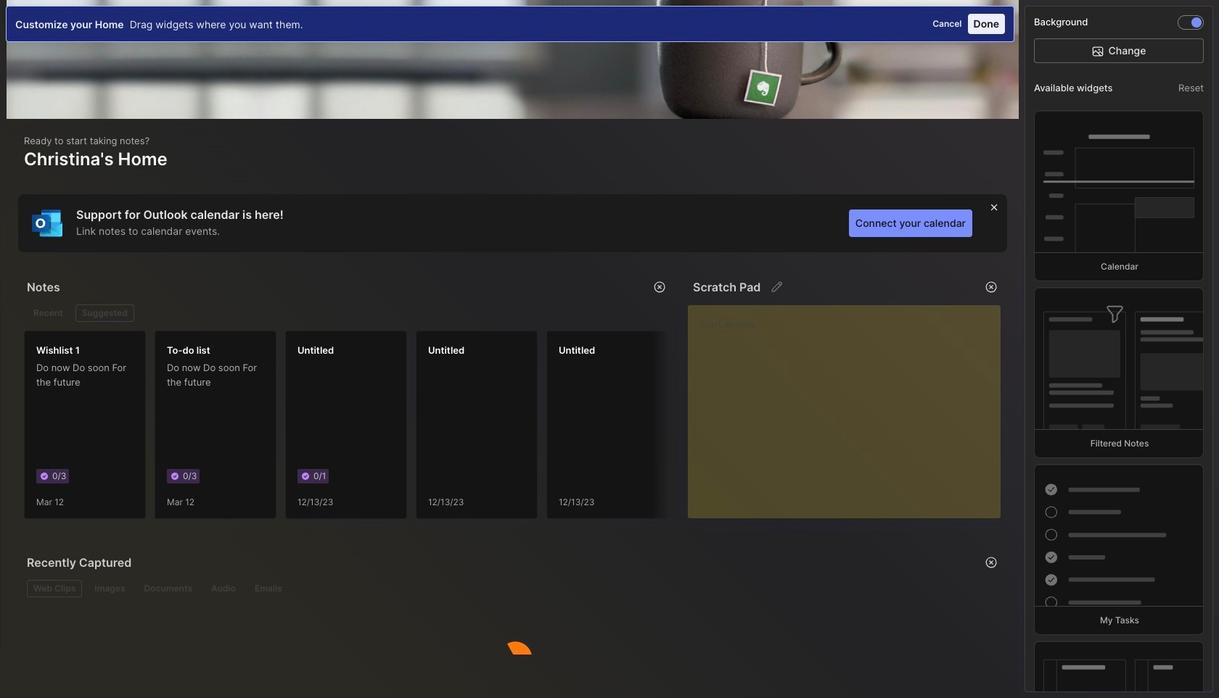 Task type: vqa. For each thing, say whether or not it's contained in the screenshot.
Edit widget title icon
yes



Task type: describe. For each thing, give the bounding box(es) containing it.
edit widget title image
[[770, 280, 785, 295]]



Task type: locate. For each thing, give the bounding box(es) containing it.
background image
[[1191, 17, 1202, 28]]



